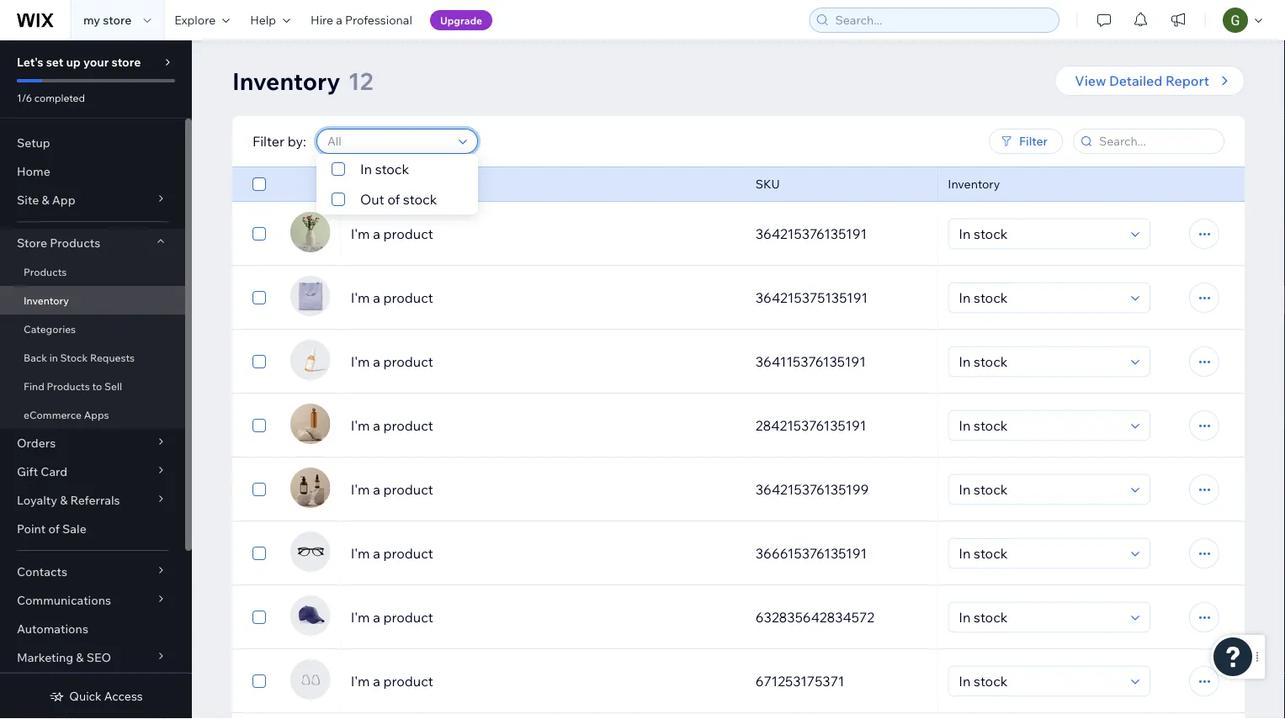 Task type: describe. For each thing, give the bounding box(es) containing it.
contacts button
[[0, 558, 185, 587]]

1 vertical spatial products
[[24, 266, 67, 278]]

select field for 364215375135191
[[954, 284, 1126, 312]]

products link
[[0, 258, 185, 286]]

marketing & seo
[[17, 651, 111, 666]]

1 vertical spatial inventory
[[948, 177, 1000, 192]]

communications button
[[0, 587, 185, 615]]

i'm a product button for 284215376135191
[[351, 416, 736, 436]]

i'm for 284215376135191
[[351, 418, 370, 434]]

of for out
[[387, 191, 400, 208]]

marketing & seo button
[[0, 644, 185, 673]]

select field for 671253175371
[[954, 668, 1126, 696]]

0 vertical spatial store
[[103, 13, 132, 27]]

explore
[[174, 13, 216, 27]]

632835642834572
[[756, 610, 875, 626]]

gift
[[17, 465, 38, 479]]

i'm a product for 364215376135199
[[351, 482, 433, 498]]

in
[[360, 161, 372, 178]]

in
[[49, 351, 58, 364]]

by:
[[288, 133, 306, 150]]

i'm a product button for 364215376135191
[[351, 224, 736, 244]]

store products button
[[0, 229, 185, 258]]

in stock
[[360, 161, 409, 178]]

a for 364215376135191
[[373, 226, 380, 242]]

upgrade
[[440, 14, 482, 27]]

gift card button
[[0, 458, 185, 487]]

site & app
[[17, 193, 75, 208]]

product for 364215375135191
[[383, 290, 433, 306]]

inventory inside sidebar 'element'
[[24, 294, 69, 307]]

let's set up your store
[[17, 55, 141, 69]]

to
[[92, 380, 102, 393]]

product for 364215376135191
[[383, 226, 433, 242]]

stock inside checkbox
[[375, 161, 409, 178]]

i'm for 632835642834572
[[351, 610, 370, 626]]

1 vertical spatial search... field
[[1094, 130, 1219, 153]]

product for 632835642834572
[[383, 610, 433, 626]]

a for 364215376135199
[[373, 482, 380, 498]]

gift card
[[17, 465, 68, 479]]

orders
[[17, 436, 56, 451]]

categories link
[[0, 315, 185, 343]]

completed
[[34, 91, 85, 104]]

list box containing in stock
[[316, 154, 478, 215]]

find products to sell link
[[0, 372, 185, 401]]

i'm a product for 284215376135191
[[351, 418, 433, 434]]

point
[[17, 522, 46, 537]]

my
[[83, 13, 100, 27]]

sku
[[756, 177, 780, 192]]

a for 364115376135191
[[373, 354, 380, 370]]

detailed
[[1110, 72, 1163, 89]]

i'm for 366615376135191
[[351, 546, 370, 562]]

& for site
[[42, 193, 49, 208]]

i'm a product for 632835642834572
[[351, 610, 433, 626]]

help button
[[240, 0, 301, 40]]

hire a professional
[[311, 13, 412, 27]]

select field for 284215376135191
[[954, 412, 1126, 440]]

i'm a product button for 366615376135191
[[351, 544, 736, 564]]

select field for 366615376135191
[[954, 540, 1126, 568]]

back in stock requests link
[[0, 343, 185, 372]]

i'm a product button for 364215376135199
[[351, 480, 736, 500]]

i'm a product button for 671253175371
[[351, 672, 736, 692]]

back
[[24, 351, 47, 364]]

categories
[[24, 323, 76, 336]]

help
[[250, 13, 276, 27]]

filter by:
[[253, 133, 306, 150]]

i'm for 364215376135199
[[351, 482, 370, 498]]

communications
[[17, 594, 111, 608]]

364215376135191
[[756, 226, 867, 242]]

site
[[17, 193, 39, 208]]

1/6
[[17, 91, 32, 104]]

i'm a product button for 364215375135191
[[351, 288, 736, 308]]

filter for filter
[[1020, 134, 1048, 149]]

home link
[[0, 157, 185, 186]]

site & app button
[[0, 186, 185, 215]]

card
[[41, 465, 68, 479]]

i'm for 364215375135191
[[351, 290, 370, 306]]

i'm a product for 364215375135191
[[351, 290, 433, 306]]

inventory 12
[[232, 66, 373, 96]]

Out of stock checkbox
[[316, 184, 478, 215]]

contacts
[[17, 565, 67, 580]]

up
[[66, 55, 81, 69]]

access
[[104, 690, 143, 704]]

store products
[[17, 236, 100, 250]]

ecommerce apps
[[24, 409, 109, 421]]

inventory link
[[0, 286, 185, 315]]

marketing
[[17, 651, 73, 666]]



Task type: locate. For each thing, give the bounding box(es) containing it.
0 horizontal spatial inventory
[[24, 294, 69, 307]]

1 product from the top
[[383, 226, 433, 242]]

products for find
[[47, 380, 90, 393]]

1 vertical spatial stock
[[403, 191, 437, 208]]

2 select field from the top
[[954, 284, 1126, 312]]

7 select field from the top
[[954, 604, 1126, 632]]

i'm for 364115376135191
[[351, 354, 370, 370]]

8 i'm a product from the top
[[351, 674, 433, 690]]

loyalty & referrals button
[[0, 487, 185, 515]]

stock inside option
[[403, 191, 437, 208]]

of left sale at bottom left
[[48, 522, 60, 537]]

let's
[[17, 55, 43, 69]]

filter for filter by:
[[253, 133, 285, 150]]

1/6 completed
[[17, 91, 85, 104]]

product for 284215376135191
[[383, 418, 433, 434]]

of inside sidebar 'element'
[[48, 522, 60, 537]]

seo
[[86, 651, 111, 666]]

8 i'm a product button from the top
[[351, 672, 736, 692]]

All field
[[322, 130, 454, 153]]

2 vertical spatial products
[[47, 380, 90, 393]]

inventory
[[232, 66, 341, 96], [948, 177, 1000, 192], [24, 294, 69, 307]]

& for marketing
[[76, 651, 84, 666]]

of right out
[[387, 191, 400, 208]]

a for 632835642834572
[[373, 610, 380, 626]]

store right my
[[103, 13, 132, 27]]

364115376135191
[[756, 354, 866, 370]]

6 i'm from the top
[[351, 546, 370, 562]]

2 horizontal spatial &
[[76, 651, 84, 666]]

In stock checkbox
[[316, 154, 478, 184]]

8 select field from the top
[[954, 668, 1126, 696]]

i'm a product for 671253175371
[[351, 674, 433, 690]]

hire
[[311, 13, 334, 27]]

1 i'm a product button from the top
[[351, 224, 736, 244]]

364215375135191
[[756, 290, 868, 306]]

product for 366615376135191
[[383, 546, 433, 562]]

loyalty
[[17, 493, 57, 508]]

quick access
[[69, 690, 143, 704]]

1 horizontal spatial of
[[387, 191, 400, 208]]

0 horizontal spatial of
[[48, 522, 60, 537]]

view detailed report
[[1075, 72, 1210, 89]]

1 select field from the top
[[954, 220, 1126, 248]]

select field for 364115376135191
[[954, 348, 1126, 376]]

orders button
[[0, 429, 185, 458]]

ecommerce
[[24, 409, 82, 421]]

select field for 632835642834572
[[954, 604, 1126, 632]]

& right site
[[42, 193, 49, 208]]

point of sale
[[17, 522, 87, 537]]

sale
[[62, 522, 87, 537]]

apps
[[84, 409, 109, 421]]

6 i'm a product from the top
[[351, 546, 433, 562]]

setup link
[[0, 129, 185, 157]]

7 i'm from the top
[[351, 610, 370, 626]]

0 vertical spatial of
[[387, 191, 400, 208]]

1 horizontal spatial filter
[[1020, 134, 1048, 149]]

find products to sell
[[24, 380, 122, 393]]

1 horizontal spatial search... field
[[1094, 130, 1219, 153]]

6 i'm a product button from the top
[[351, 544, 736, 564]]

0 vertical spatial search... field
[[831, 8, 1054, 32]]

4 i'm a product from the top
[[351, 418, 433, 434]]

i'm for 364215376135191
[[351, 226, 370, 242]]

6 select field from the top
[[954, 540, 1126, 568]]

quick access button
[[49, 690, 143, 705]]

364215376135199
[[756, 482, 869, 498]]

3 i'm a product from the top
[[351, 354, 433, 370]]

products for store
[[50, 236, 100, 250]]

app
[[52, 193, 75, 208]]

5 product from the top
[[383, 482, 433, 498]]

& inside site & app popup button
[[42, 193, 49, 208]]

product for 364215376135199
[[383, 482, 433, 498]]

find
[[24, 380, 44, 393]]

home
[[17, 164, 50, 179]]

stock right in
[[375, 161, 409, 178]]

2 i'm a product from the top
[[351, 290, 433, 306]]

284215376135191
[[756, 418, 867, 434]]

inventory up filter by:
[[232, 66, 341, 96]]

i'm a product button for 364115376135191
[[351, 352, 736, 372]]

& for loyalty
[[60, 493, 68, 508]]

2 i'm from the top
[[351, 290, 370, 306]]

products up ecommerce apps
[[47, 380, 90, 393]]

view
[[1075, 72, 1107, 89]]

filter inside button
[[1020, 134, 1048, 149]]

1 vertical spatial of
[[48, 522, 60, 537]]

i'm a product button for 632835642834572
[[351, 608, 736, 628]]

3 i'm a product button from the top
[[351, 352, 736, 372]]

select field for 364215376135199
[[954, 476, 1126, 504]]

1 horizontal spatial inventory
[[232, 66, 341, 96]]

1 horizontal spatial &
[[60, 493, 68, 508]]

366615376135191
[[756, 546, 867, 562]]

& right loyalty
[[60, 493, 68, 508]]

0 vertical spatial products
[[50, 236, 100, 250]]

4 i'm a product button from the top
[[351, 416, 736, 436]]

product for 671253175371
[[383, 674, 433, 690]]

store right your
[[111, 55, 141, 69]]

2 product from the top
[[383, 290, 433, 306]]

stock down in stock checkbox
[[403, 191, 437, 208]]

0 horizontal spatial filter
[[253, 133, 285, 150]]

your
[[83, 55, 109, 69]]

Select field
[[954, 220, 1126, 248], [954, 284, 1126, 312], [954, 348, 1126, 376], [954, 412, 1126, 440], [954, 476, 1126, 504], [954, 540, 1126, 568], [954, 604, 1126, 632], [954, 668, 1126, 696]]

report
[[1166, 72, 1210, 89]]

setup
[[17, 136, 50, 150]]

Search... field
[[831, 8, 1054, 32], [1094, 130, 1219, 153]]

i'm a product for 364215376135191
[[351, 226, 433, 242]]

a for 364215375135191
[[373, 290, 380, 306]]

& left seo
[[76, 651, 84, 666]]

professional
[[345, 13, 412, 27]]

name
[[351, 177, 384, 192]]

store
[[17, 236, 47, 250]]

0 horizontal spatial search... field
[[831, 8, 1054, 32]]

0 vertical spatial stock
[[375, 161, 409, 178]]

0 vertical spatial inventory
[[232, 66, 341, 96]]

product for 364115376135191
[[383, 354, 433, 370]]

0 horizontal spatial &
[[42, 193, 49, 208]]

store
[[103, 13, 132, 27], [111, 55, 141, 69]]

1 vertical spatial &
[[60, 493, 68, 508]]

5 i'm from the top
[[351, 482, 370, 498]]

automations
[[17, 622, 88, 637]]

stock
[[375, 161, 409, 178], [403, 191, 437, 208]]

products
[[50, 236, 100, 250], [24, 266, 67, 278], [47, 380, 90, 393]]

5 select field from the top
[[954, 476, 1126, 504]]

2 horizontal spatial inventory
[[948, 177, 1000, 192]]

5 i'm a product button from the top
[[351, 480, 736, 500]]

list box
[[316, 154, 478, 215]]

inventory down filter button
[[948, 177, 1000, 192]]

loyalty & referrals
[[17, 493, 120, 508]]

a for 671253175371
[[373, 674, 380, 690]]

filter
[[253, 133, 285, 150], [1020, 134, 1048, 149]]

1 vertical spatial store
[[111, 55, 141, 69]]

of
[[387, 191, 400, 208], [48, 522, 60, 537]]

products down store
[[24, 266, 67, 278]]

671253175371
[[756, 674, 845, 690]]

3 select field from the top
[[954, 348, 1126, 376]]

4 select field from the top
[[954, 412, 1126, 440]]

& inside marketing & seo dropdown button
[[76, 651, 84, 666]]

sell
[[104, 380, 122, 393]]

hire a professional link
[[301, 0, 423, 40]]

0 vertical spatial &
[[42, 193, 49, 208]]

i'm for 671253175371
[[351, 674, 370, 690]]

3 product from the top
[[383, 354, 433, 370]]

back in stock requests
[[24, 351, 135, 364]]

out of stock
[[360, 191, 437, 208]]

7 product from the top
[[383, 610, 433, 626]]

products up the 'products' link
[[50, 236, 100, 250]]

select field for 364215376135191
[[954, 220, 1126, 248]]

2 i'm a product button from the top
[[351, 288, 736, 308]]

products inside dropdown button
[[50, 236, 100, 250]]

8 product from the top
[[383, 674, 433, 690]]

point of sale link
[[0, 515, 185, 544]]

8 i'm from the top
[[351, 674, 370, 690]]

ecommerce apps link
[[0, 401, 185, 429]]

store inside sidebar 'element'
[[111, 55, 141, 69]]

6 product from the top
[[383, 546, 433, 562]]

1 i'm from the top
[[351, 226, 370, 242]]

i'm a product for 364115376135191
[[351, 354, 433, 370]]

i'm a product for 366615376135191
[[351, 546, 433, 562]]

referrals
[[70, 493, 120, 508]]

of for point
[[48, 522, 60, 537]]

a for 366615376135191
[[373, 546, 380, 562]]

sidebar element
[[0, 40, 192, 720]]

5 i'm a product from the top
[[351, 482, 433, 498]]

&
[[42, 193, 49, 208], [60, 493, 68, 508], [76, 651, 84, 666]]

inventory up the categories
[[24, 294, 69, 307]]

requests
[[90, 351, 135, 364]]

i'm a product button
[[351, 224, 736, 244], [351, 288, 736, 308], [351, 352, 736, 372], [351, 416, 736, 436], [351, 480, 736, 500], [351, 544, 736, 564], [351, 608, 736, 628], [351, 672, 736, 692]]

i'm a product
[[351, 226, 433, 242], [351, 290, 433, 306], [351, 354, 433, 370], [351, 418, 433, 434], [351, 482, 433, 498], [351, 546, 433, 562], [351, 610, 433, 626], [351, 674, 433, 690]]

None checkbox
[[253, 174, 266, 194], [253, 352, 266, 372], [253, 416, 266, 436], [253, 544, 266, 564], [253, 608, 266, 628], [253, 174, 266, 194], [253, 352, 266, 372], [253, 416, 266, 436], [253, 544, 266, 564], [253, 608, 266, 628]]

2 vertical spatial inventory
[[24, 294, 69, 307]]

of inside option
[[387, 191, 400, 208]]

quick
[[69, 690, 102, 704]]

2 vertical spatial &
[[76, 651, 84, 666]]

out
[[360, 191, 384, 208]]

4 i'm from the top
[[351, 418, 370, 434]]

a for 284215376135191
[[373, 418, 380, 434]]

1 i'm a product from the top
[[351, 226, 433, 242]]

set
[[46, 55, 63, 69]]

4 product from the top
[[383, 418, 433, 434]]

view detailed report button
[[1055, 66, 1245, 96]]

upgrade button
[[430, 10, 493, 30]]

None checkbox
[[253, 224, 266, 244], [253, 288, 266, 308], [253, 480, 266, 500], [253, 672, 266, 692], [253, 224, 266, 244], [253, 288, 266, 308], [253, 480, 266, 500], [253, 672, 266, 692]]

3 i'm from the top
[[351, 354, 370, 370]]

my store
[[83, 13, 132, 27]]

filter button
[[989, 129, 1063, 154]]

stock
[[60, 351, 88, 364]]

7 i'm a product button from the top
[[351, 608, 736, 628]]

& inside loyalty & referrals dropdown button
[[60, 493, 68, 508]]

12
[[348, 66, 373, 96]]

7 i'm a product from the top
[[351, 610, 433, 626]]

automations link
[[0, 615, 185, 644]]



Task type: vqa. For each thing, say whether or not it's contained in the screenshot.
2023 related to Offer valid until December 20, 2023 (11:59 PM PT).
no



